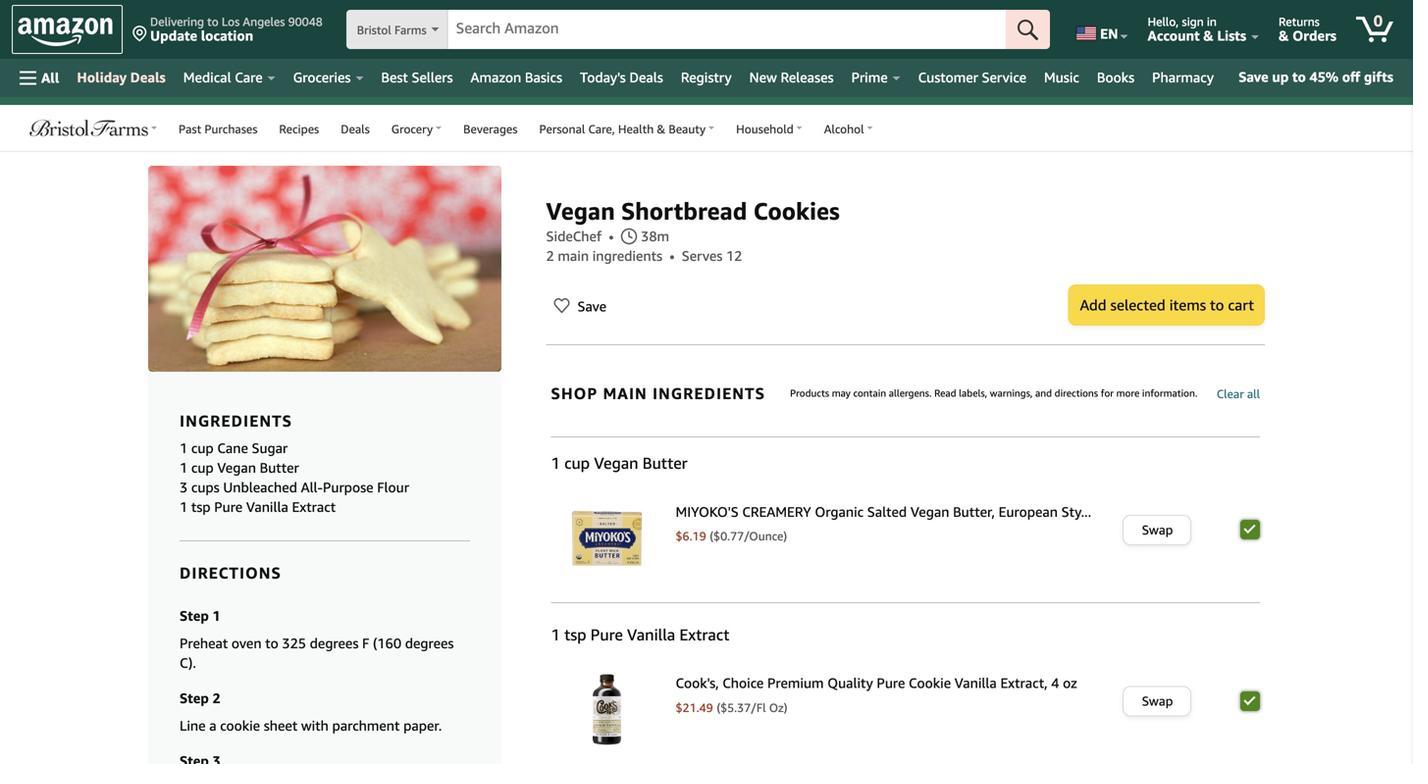 Task type: locate. For each thing, give the bounding box(es) containing it.
music
[[1044, 69, 1080, 85]]

deals right holiday at left
[[130, 69, 166, 85]]

butter up miyoko's
[[643, 454, 688, 473]]

2 swap submit from the top
[[1124, 688, 1191, 716]]

miyoko's
[[676, 504, 739, 520]]

0 horizontal spatial save
[[578, 298, 607, 314]]

all button
[[11, 59, 68, 97]]

0 horizontal spatial &
[[657, 122, 666, 136]]

1 horizontal spatial save
[[1239, 69, 1269, 85]]

ingredients up cane
[[180, 412, 292, 430]]

1
[[180, 440, 188, 456], [551, 454, 560, 473], [180, 460, 188, 476], [180, 499, 188, 515], [213, 608, 221, 624], [551, 626, 560, 644]]

0 horizontal spatial butter
[[260, 460, 299, 476]]

1 horizontal spatial ingredients
[[653, 384, 766, 403]]

en
[[1101, 26, 1119, 42]]

gifts
[[1364, 69, 1394, 85]]

sidechef
[[546, 228, 602, 244]]

information.
[[1143, 388, 1198, 399]]

0 vertical spatial tsp
[[191, 499, 211, 515]]

1 horizontal spatial pure
[[591, 626, 623, 644]]

1 vertical spatial step
[[180, 691, 209, 707]]

parchment
[[332, 718, 400, 734]]

save left up
[[1239, 69, 1269, 85]]

1 step from the top
[[180, 608, 209, 624]]

1 vertical spatial tsp
[[565, 626, 587, 644]]

preheat
[[180, 636, 228, 652]]

0 link
[[1348, 5, 1403, 54]]

butter
[[643, 454, 688, 473], [260, 460, 299, 476]]

f
[[362, 636, 369, 652]]

recipes link
[[268, 113, 330, 143]]

1 vertical spatial vanilla
[[627, 626, 676, 644]]

products
[[790, 388, 830, 399]]

all
[[41, 70, 59, 86]]

2 main ingredients          •  serves 12
[[546, 248, 742, 264]]

cane
[[217, 440, 248, 456]]

amazon basics link
[[462, 64, 571, 91]]

ingredients inside ingredients 1 cup cane sugar 1 cup vegan butter 3 cups unbleached all-purpose flour 1 tsp pure vanilla extract
[[180, 412, 292, 430]]

$21.49
[[676, 701, 713, 715]]

vegan shortbread cookies
[[546, 197, 840, 225]]

premium
[[768, 675, 824, 692]]

vegan right the salted
[[911, 504, 950, 520]]

save down main
[[578, 298, 607, 314]]

45%
[[1310, 69, 1339, 85]]

basics
[[525, 69, 562, 85]]

1 horizontal spatial &
[[1204, 27, 1214, 44]]

customer service link
[[910, 64, 1036, 91]]

step
[[180, 608, 209, 624], [180, 691, 209, 707]]

pharmacy link
[[1144, 64, 1223, 91]]

cup up cups
[[191, 460, 214, 476]]

allergens.
[[889, 388, 932, 399]]

extract
[[292, 499, 336, 515], [680, 626, 730, 644]]

c).
[[180, 655, 196, 671]]

products may contain allergens. read labels, warnings, and directions for more information.
[[790, 388, 1198, 399]]

0 vertical spatial ingredients
[[653, 384, 766, 403]]

add
[[1080, 296, 1107, 314]]

vegan down main
[[594, 454, 639, 473]]

save image
[[546, 290, 578, 321]]

2 horizontal spatial &
[[1279, 27, 1289, 44]]

ingredients right main
[[653, 384, 766, 403]]

($5.37/fl
[[717, 701, 766, 715]]

today's
[[580, 69, 626, 85]]

miyoko's creamery organic salted vegan butter, european sty... $6.19 ($0.77/ounce)
[[676, 504, 1092, 543]]

Swap submit
[[1124, 516, 1191, 545], [1124, 688, 1191, 716]]

step 2
[[180, 691, 221, 707]]

sellers
[[412, 69, 453, 85]]

to
[[207, 15, 219, 28], [1293, 69, 1306, 85], [1210, 296, 1225, 314], [265, 636, 278, 652]]

today's deals
[[580, 69, 663, 85]]

1 vertical spatial 2
[[213, 691, 221, 707]]

1 swap from the top
[[1142, 523, 1173, 538]]

beverages link
[[453, 113, 529, 143]]

& for account
[[1204, 27, 1214, 44]]

0 vertical spatial vanilla
[[246, 499, 288, 515]]

& left orders
[[1279, 27, 1289, 44]]

0 horizontal spatial vanilla
[[246, 499, 288, 515]]

vegan
[[546, 197, 615, 225], [594, 454, 639, 473], [217, 460, 256, 476], [911, 504, 950, 520]]

1 horizontal spatial extract
[[680, 626, 730, 644]]

flour
[[377, 480, 409, 496]]

0 horizontal spatial degrees
[[310, 636, 359, 652]]

vegan down cane
[[217, 460, 256, 476]]

los
[[222, 15, 240, 28]]

extract down all-
[[292, 499, 336, 515]]

deals right today's
[[630, 69, 663, 85]]

cup down shop
[[565, 454, 590, 473]]

deals
[[130, 69, 166, 85], [630, 69, 663, 85], [341, 122, 370, 136]]

pure left cookie
[[877, 675, 905, 692]]

save for save
[[578, 298, 607, 314]]

Add selected items to cart submit
[[1069, 286, 1264, 325]]

step up line
[[180, 691, 209, 707]]

2 degrees from the left
[[405, 636, 454, 652]]

holiday
[[77, 69, 127, 85]]

& inside returns & orders
[[1279, 27, 1289, 44]]

0 horizontal spatial pure
[[214, 499, 243, 515]]

2 horizontal spatial pure
[[877, 675, 905, 692]]

2 horizontal spatial deals
[[630, 69, 663, 85]]

off
[[1343, 69, 1361, 85]]

pure up cook's, choice premium quality pure cookie vanilla extract, 4 oz image
[[591, 626, 623, 644]]

1 vertical spatial swap submit
[[1124, 688, 1191, 716]]

to left cart
[[1210, 296, 1225, 314]]

returns & orders
[[1279, 15, 1337, 44]]

extract inside ingredients 1 cup cane sugar 1 cup vegan butter 3 cups unbleached all-purpose flour 1 tsp pure vanilla extract
[[292, 499, 336, 515]]

clear
[[1217, 387, 1244, 401]]

books link
[[1089, 64, 1144, 91]]

step up preheat
[[180, 608, 209, 624]]

to inside preheat oven to 325 degrees f (160 degrees c).
[[265, 636, 278, 652]]

1 horizontal spatial butter
[[643, 454, 688, 473]]

0 vertical spatial pure
[[214, 499, 243, 515]]

1 vertical spatial swap
[[1142, 694, 1173, 709]]

2 swap from the top
[[1142, 694, 1173, 709]]

save for save up to 45% off gifts
[[1239, 69, 1269, 85]]

2 left main
[[546, 248, 554, 264]]

line
[[180, 718, 206, 734]]

0 vertical spatial 2
[[546, 248, 554, 264]]

1 degrees from the left
[[310, 636, 359, 652]]

1 vertical spatial pure
[[591, 626, 623, 644]]

swap submit right sty...
[[1124, 516, 1191, 545]]

pure inside cook's, choice premium quality pure cookie vanilla extract, 4 oz $21.49 ($5.37/fl oz)
[[877, 675, 905, 692]]

for
[[1101, 388, 1114, 399]]

Search Amazon text field
[[448, 11, 1006, 48]]

paper.
[[404, 718, 442, 734]]

2 vertical spatial pure
[[877, 675, 905, 692]]

0 horizontal spatial deals
[[130, 69, 166, 85]]

deals link
[[330, 113, 381, 143]]

1 horizontal spatial degrees
[[405, 636, 454, 652]]

logo image
[[26, 120, 148, 141]]

deals for today's deals
[[630, 69, 663, 85]]

step for step 2
[[180, 691, 209, 707]]

orders
[[1293, 27, 1337, 44]]

1 vertical spatial save
[[578, 298, 607, 314]]

vegan inside miyoko's creamery organic salted vegan butter, european sty... $6.19 ($0.77/ounce)
[[911, 504, 950, 520]]

butter down the sugar
[[260, 460, 299, 476]]

shop
[[551, 384, 598, 403]]

325
[[282, 636, 306, 652]]

save inside navigation navigation
[[1239, 69, 1269, 85]]

None submit
[[1006, 10, 1050, 49]]

0 horizontal spatial extract
[[292, 499, 336, 515]]

0 horizontal spatial ingredients
[[180, 412, 292, 430]]

12
[[726, 248, 742, 264]]

deals right recipes
[[341, 122, 370, 136]]

sign
[[1182, 15, 1204, 28]]

1 horizontal spatial deals
[[341, 122, 370, 136]]

none submit inside the bristol farms search box
[[1006, 10, 1050, 49]]

0 vertical spatial swap
[[1142, 523, 1173, 538]]

0 horizontal spatial tsp
[[191, 499, 211, 515]]

to left los
[[207, 15, 219, 28]]

selected
[[1111, 296, 1166, 314]]

past purchases link
[[168, 113, 268, 143]]

Bristol Farms search field
[[346, 10, 1050, 51]]

2 up the a
[[213, 691, 221, 707]]

2 horizontal spatial vanilla
[[955, 675, 997, 692]]

0 vertical spatial step
[[180, 608, 209, 624]]

lists
[[1218, 27, 1247, 44]]

swap submit right oz
[[1124, 688, 1191, 716]]

0 vertical spatial extract
[[292, 499, 336, 515]]

may
[[832, 388, 851, 399]]

miyoko's creamery organic salted vegan butter, european style cultured plant milk butter, 8 ounce (pack of 1) image
[[571, 510, 643, 567]]

prime
[[852, 69, 888, 85]]

save
[[1239, 69, 1269, 85], [578, 298, 607, 314]]

0 vertical spatial swap submit
[[1124, 516, 1191, 545]]

degrees right the (160
[[405, 636, 454, 652]]

choice
[[723, 675, 764, 692]]

location
[[201, 27, 253, 44]]

pharmacy
[[1153, 69, 1214, 85]]

to left the 325
[[265, 636, 278, 652]]

2 step from the top
[[180, 691, 209, 707]]

organic
[[815, 504, 864, 520]]

sheet
[[264, 718, 298, 734]]

amazon basics
[[471, 69, 562, 85]]

pure down cups
[[214, 499, 243, 515]]

1 vertical spatial extract
[[680, 626, 730, 644]]

extract up cook's,
[[680, 626, 730, 644]]

& right 'health'
[[657, 122, 666, 136]]

with
[[301, 718, 329, 734]]

0 horizontal spatial 2
[[213, 691, 221, 707]]

up
[[1272, 69, 1289, 85]]

music link
[[1036, 64, 1089, 91]]

1 swap submit from the top
[[1124, 516, 1191, 545]]

& left lists
[[1204, 27, 1214, 44]]

clear all link
[[1217, 387, 1260, 401]]

0 vertical spatial save
[[1239, 69, 1269, 85]]

4
[[1052, 675, 1060, 692]]

1 vertical spatial ingredients
[[180, 412, 292, 430]]

butter inside ingredients 1 cup cane sugar 1 cup vegan butter 3 cups unbleached all-purpose flour 1 tsp pure vanilla extract
[[260, 460, 299, 476]]

2 vertical spatial vanilla
[[955, 675, 997, 692]]

vanilla
[[246, 499, 288, 515], [627, 626, 676, 644], [955, 675, 997, 692]]

degrees left f
[[310, 636, 359, 652]]



Task type: vqa. For each thing, say whether or not it's contained in the screenshot.
The Handmaid&#39;s Tale IMAGE
no



Task type: describe. For each thing, give the bounding box(es) containing it.
swap for 1 cup vegan butter
[[1142, 523, 1173, 538]]

new
[[750, 69, 777, 85]]

tsp inside ingredients 1 cup cane sugar 1 cup vegan butter 3 cups unbleached all-purpose flour 1 tsp pure vanilla extract
[[191, 499, 211, 515]]

ingredients 1 cup cane sugar 1 cup vegan butter 3 cups unbleached all-purpose flour 1 tsp pure vanilla extract
[[180, 412, 409, 515]]

returns
[[1279, 15, 1320, 28]]

holiday deals link
[[68, 64, 174, 91]]

account
[[1148, 27, 1200, 44]]

alcohol
[[824, 122, 864, 136]]

pure inside ingredients 1 cup cane sugar 1 cup vegan butter 3 cups unbleached all-purpose flour 1 tsp pure vanilla extract
[[214, 499, 243, 515]]

main
[[603, 384, 648, 403]]

cook's, choice premium quality pure cookie vanilla extract, 4 oz $21.49 ($5.37/fl oz)
[[676, 675, 1078, 715]]

farms
[[395, 23, 427, 37]]

delivering
[[150, 15, 204, 28]]

vanilla inside ingredients 1 cup cane sugar 1 cup vegan butter 3 cups unbleached all-purpose flour 1 tsp pure vanilla extract
[[246, 499, 288, 515]]

today's deals link
[[571, 64, 672, 91]]

main
[[558, 248, 589, 264]]

best
[[381, 69, 408, 85]]

care,
[[588, 122, 615, 136]]

grocery
[[391, 122, 433, 136]]

medical care
[[183, 69, 263, 85]]

household
[[736, 122, 794, 136]]

1 horizontal spatial 2
[[546, 248, 554, 264]]

sidechef              •
[[546, 228, 618, 244]]

new releases
[[750, 69, 834, 85]]

alcohol link
[[813, 113, 884, 143]]

groceries link
[[284, 64, 372, 91]]

all
[[1247, 387, 1260, 401]]

cook's, choice premium quality pure cookie vanilla extract, 4 oz image
[[592, 674, 622, 747]]

personal care, health & beauty link
[[529, 113, 726, 143]]

cups
[[191, 480, 220, 496]]

a
[[209, 718, 217, 734]]

to inside delivering to los angeles 90048 update location
[[207, 15, 219, 28]]

90048
[[288, 15, 323, 28]]

directions
[[180, 564, 282, 583]]

medical care link
[[174, 64, 284, 91]]

en link
[[1065, 5, 1137, 54]]

serves
[[682, 248, 723, 264]]

& for returns
[[1279, 27, 1289, 44]]

all-
[[301, 480, 323, 496]]

add selected items to cart
[[1080, 296, 1255, 314]]

registry link
[[672, 64, 741, 91]]

account & lists
[[1148, 27, 1247, 44]]

$6.19
[[676, 530, 706, 543]]

health
[[618, 122, 654, 136]]

step 1
[[180, 608, 221, 624]]

sugar
[[252, 440, 288, 456]]

salted
[[868, 504, 907, 520]]

amazon
[[471, 69, 521, 85]]

purpose
[[323, 480, 374, 496]]

deals for holiday deals
[[130, 69, 166, 85]]

hello, sign in
[[1148, 15, 1217, 28]]

0
[[1374, 11, 1383, 30]]

prime link
[[843, 64, 910, 91]]

navigation navigation
[[0, 0, 1414, 152]]

beverages
[[463, 122, 518, 136]]

vanilla inside cook's, choice premium quality pure cookie vanilla extract, 4 oz $21.49 ($5.37/fl oz)
[[955, 675, 997, 692]]

purchases
[[204, 122, 258, 136]]

1 horizontal spatial vanilla
[[627, 626, 676, 644]]

warnings,
[[990, 388, 1033, 399]]

grocery link
[[381, 113, 453, 143]]

1 cup vegan butter
[[551, 454, 688, 473]]

vegan inside ingredients 1 cup cane sugar 1 cup vegan butter 3 cups unbleached all-purpose flour 1 tsp pure vanilla extract
[[217, 460, 256, 476]]

($0.77/ounce)
[[710, 530, 787, 543]]

shop main ingredients
[[551, 384, 766, 403]]

cup left cane
[[191, 440, 214, 456]]

1 horizontal spatial tsp
[[565, 626, 587, 644]]

releases
[[781, 69, 834, 85]]

oz)
[[769, 701, 788, 715]]

past
[[179, 122, 201, 136]]

to right up
[[1293, 69, 1306, 85]]

items
[[1170, 296, 1206, 314]]

swap submit for 1 cup vegan butter
[[1124, 516, 1191, 545]]

clear all
[[1217, 387, 1260, 401]]

recipes
[[279, 122, 319, 136]]

hello,
[[1148, 15, 1179, 28]]

swap submit for 1 tsp pure vanilla extract
[[1124, 688, 1191, 716]]

save up to 45% off gifts link
[[1231, 65, 1402, 90]]

creamery
[[742, 504, 812, 520]]

swap for 1 tsp pure vanilla extract
[[1142, 694, 1173, 709]]

registry
[[681, 69, 732, 85]]

beauty
[[669, 122, 706, 136]]

sty...
[[1062, 504, 1092, 520]]

step for step 1
[[180, 608, 209, 624]]

3
[[180, 480, 188, 496]]

shortbread
[[621, 197, 747, 225]]

save up to 45% off gifts
[[1239, 69, 1394, 85]]

books
[[1097, 69, 1135, 85]]

vegan up sidechef              •
[[546, 197, 615, 225]]

customer
[[918, 69, 979, 85]]

cookie
[[909, 675, 951, 692]]

bristol farms
[[357, 23, 427, 37]]

amazon image
[[18, 18, 113, 47]]



